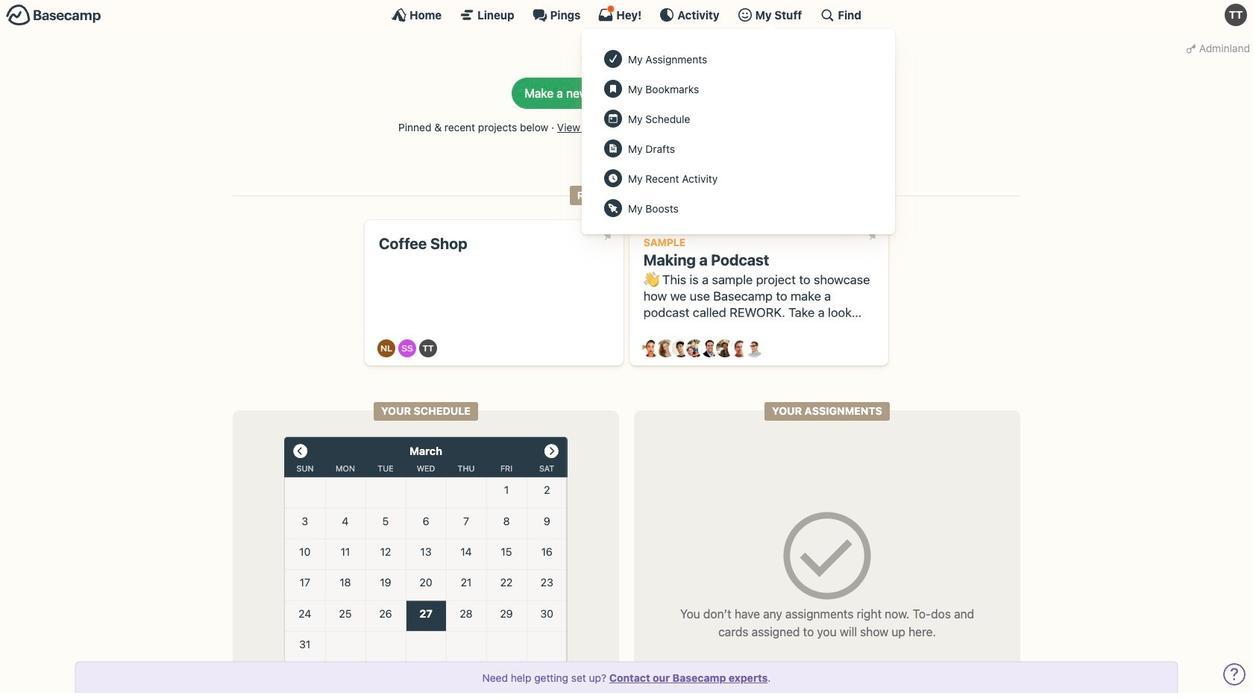 Task type: locate. For each thing, give the bounding box(es) containing it.
sarah silvers image
[[399, 340, 417, 358]]

keyboard shortcut: ⌘ + / image
[[821, 7, 836, 22]]

steve marsh image
[[731, 340, 749, 358]]

terry turtle image
[[420, 340, 438, 358]]

annie bryan image
[[643, 340, 661, 358]]

natalie lubich image
[[378, 340, 396, 358]]



Task type: describe. For each thing, give the bounding box(es) containing it.
my stuff element
[[597, 44, 881, 223]]

jennifer young image
[[687, 340, 705, 358]]

nicole katz image
[[716, 340, 734, 358]]

cheryl walters image
[[657, 340, 675, 358]]

main element
[[0, 0, 1254, 234]]

jared davis image
[[672, 340, 690, 358]]

victor cooper image
[[746, 340, 764, 358]]

terry turtle image
[[1226, 4, 1248, 26]]

switch accounts image
[[6, 4, 102, 27]]

josh fiske image
[[702, 340, 720, 358]]



